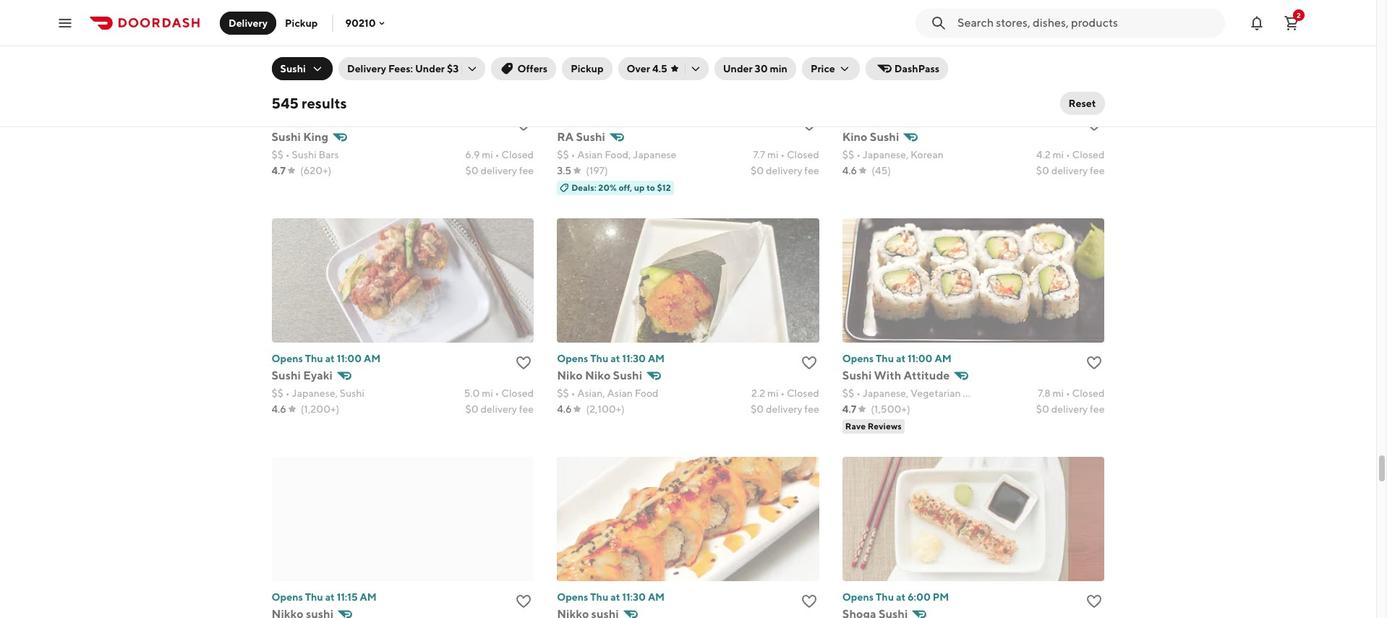 Task type: vqa. For each thing, say whether or not it's contained in the screenshot.
the Opens Thu at 6:00 PM link
yes



Task type: locate. For each thing, give the bounding box(es) containing it.
under left $3
[[415, 63, 445, 75]]

reviews
[[868, 421, 902, 432]]

opens thu at 11:15 am link
[[272, 590, 534, 619]]

• right 7.7
[[781, 149, 785, 160]]

under
[[415, 63, 445, 75], [723, 63, 753, 75]]

closed right 7.7
[[787, 149, 820, 160]]

japanese, up (1,500+)
[[863, 388, 909, 399]]

$​0 down 7.8
[[1037, 404, 1050, 415]]

mi
[[482, 149, 493, 160], [768, 149, 779, 160], [1053, 149, 1065, 160], [482, 388, 493, 399], [768, 388, 779, 399], [1053, 388, 1065, 399]]

over 4.5 button
[[618, 57, 709, 80]]

0 vertical spatial 4.7
[[272, 165, 286, 176]]

7.8
[[1038, 388, 1051, 399]]

delivery for sushi eyaki
[[481, 404, 517, 415]]

• left asian,
[[571, 388, 576, 399]]

opens thu at 11:00 am
[[272, 353, 381, 364], [843, 353, 952, 364]]

4.7 up the rave
[[843, 404, 857, 415]]

delivery for niko niko sushi
[[766, 404, 803, 415]]

fee down 5.0 mi • closed
[[519, 404, 534, 415]]

fee down 4.2 mi • closed
[[1091, 165, 1105, 176]]

king
[[303, 130, 329, 144]]

delivery
[[229, 17, 268, 29], [347, 63, 386, 75]]

$​0 for kino sushi
[[1037, 165, 1050, 176]]

$​0 delivery fee down 5.0 mi • closed
[[466, 404, 534, 415]]

click to add this store to your saved list image
[[515, 116, 533, 133], [1086, 116, 1104, 133], [515, 354, 533, 372], [801, 354, 818, 372], [801, 593, 818, 610], [1086, 593, 1104, 610]]

1 vertical spatial opens thu at 11:30 am
[[557, 592, 665, 603]]

0 horizontal spatial asian
[[578, 149, 603, 160]]

0 horizontal spatial 4.7
[[272, 165, 286, 176]]

am for ra sushi
[[651, 114, 668, 126]]

$$ for ra sushi
[[557, 149, 569, 160]]

delivery inside button
[[229, 17, 268, 29]]

$​0 down 6.9
[[466, 165, 479, 176]]

$​0 delivery fee down 7.8 mi • closed
[[1037, 404, 1105, 415]]

$​0 delivery fee for sushi with attitude
[[1037, 404, 1105, 415]]

11:00 up attitude
[[908, 353, 933, 364]]

pickup left over
[[571, 63, 604, 75]]

1 opens thu at 11:30 am from the top
[[557, 353, 665, 364]]

delivery button
[[220, 11, 276, 34]]

0 vertical spatial click to add this store to your saved list image
[[801, 116, 818, 133]]

at for sushi king
[[325, 114, 335, 126]]

price button
[[802, 57, 860, 80]]

0 horizontal spatial delivery
[[229, 17, 268, 29]]

1 vertical spatial 4.7
[[843, 404, 857, 415]]

4.6 for niko niko sushi
[[557, 404, 572, 415]]

opens thu at 5:00 pm
[[272, 114, 379, 126]]

11:30
[[623, 353, 646, 364], [623, 592, 646, 603]]

niko
[[557, 369, 583, 383], [585, 369, 611, 383]]

rave
[[846, 421, 866, 432]]

2.2 mi • closed
[[752, 388, 820, 399]]

opens for sushi king
[[272, 114, 303, 126]]

$​0 for sushi with attitude
[[1037, 404, 1050, 415]]

$$ up 3.5
[[557, 149, 569, 160]]

mi right 7.7
[[768, 149, 779, 160]]

delivery
[[481, 165, 517, 176], [766, 165, 803, 176], [1052, 165, 1089, 176], [481, 404, 517, 415], [766, 404, 803, 415], [1052, 404, 1089, 415]]

offers button
[[492, 57, 557, 80]]

delivery down 7.8 mi • closed
[[1052, 404, 1089, 415]]

$​0 delivery fee
[[466, 165, 534, 176], [751, 165, 820, 176], [1037, 165, 1105, 176], [466, 404, 534, 415], [751, 404, 820, 415], [1037, 404, 1105, 415]]

fee for sushi with attitude
[[1091, 404, 1105, 415]]

mi for niko niko sushi
[[768, 388, 779, 399]]

$​0 delivery fee down 4.2 mi • closed
[[1037, 165, 1105, 176]]

asian up (2,100+)
[[608, 388, 633, 399]]

sushi button
[[272, 57, 333, 80]]

pm right 12:00
[[937, 114, 953, 126]]

fee
[[519, 165, 534, 176], [805, 165, 820, 176], [1091, 165, 1105, 176], [519, 404, 534, 415], [805, 404, 820, 415], [1091, 404, 1105, 415]]

545 results
[[272, 95, 347, 111]]

opens for niko niko sushi
[[557, 353, 589, 364]]

4.6 left (2,100+)
[[557, 404, 572, 415]]

opens for sushi eyaki
[[272, 353, 303, 364]]

1 opens thu at 11:00 am from the left
[[272, 353, 381, 364]]

1 horizontal spatial 11:00
[[908, 353, 933, 364]]

asian
[[578, 149, 603, 160], [608, 388, 633, 399]]

0 vertical spatial pickup
[[285, 17, 318, 29]]

4.6 down sushi eyaki
[[272, 404, 286, 415]]

asian up (197)
[[578, 149, 603, 160]]

delivery down 5.0 mi • closed
[[481, 404, 517, 415]]

closed for ra sushi
[[787, 149, 820, 160]]

thu
[[305, 114, 323, 126], [591, 114, 609, 126], [876, 114, 894, 126], [305, 353, 323, 364], [591, 353, 609, 364], [876, 353, 894, 364], [305, 592, 323, 603], [591, 592, 609, 603], [876, 592, 894, 603]]

delivery down 4.2 mi • closed
[[1052, 165, 1089, 176]]

$12
[[657, 182, 671, 193]]

delivery for delivery
[[229, 17, 268, 29]]

10:30
[[623, 114, 649, 126]]

1 horizontal spatial under
[[723, 63, 753, 75]]

(197)
[[586, 165, 608, 176]]

1 horizontal spatial niko
[[585, 369, 611, 383]]

closed right the 4.2
[[1073, 149, 1105, 160]]

1 horizontal spatial delivery
[[347, 63, 386, 75]]

0 vertical spatial delivery
[[229, 17, 268, 29]]

click to add this store to your saved list image
[[801, 116, 818, 133], [1086, 354, 1104, 372], [515, 593, 533, 610]]

pickup up sushi button
[[285, 17, 318, 29]]

am
[[651, 114, 668, 126], [364, 353, 381, 364], [648, 353, 665, 364], [935, 353, 952, 364], [360, 592, 377, 603], [648, 592, 665, 603]]

$$ • asian, asian food
[[557, 388, 659, 399]]

1 horizontal spatial opens thu at 11:00 am
[[843, 353, 952, 364]]

3 items, open order cart image
[[1284, 14, 1301, 31]]

• right the 4.2
[[1067, 149, 1071, 160]]

$$ • asian food, japanese
[[557, 149, 677, 160]]

over 4.5
[[627, 63, 668, 75]]

4.7 for sushi king
[[272, 165, 286, 176]]

$​0 delivery fee for sushi eyaki
[[466, 404, 534, 415]]

5.0 mi • closed
[[464, 388, 534, 399]]

delivery down 7.7 mi • closed
[[766, 165, 803, 176]]

fee down 6.9 mi • closed at the top left
[[519, 165, 534, 176]]

1 vertical spatial delivery
[[347, 63, 386, 75]]

opens
[[272, 114, 303, 126], [557, 114, 589, 126], [843, 114, 874, 126], [272, 353, 303, 364], [557, 353, 589, 364], [843, 353, 874, 364], [272, 592, 303, 603], [557, 592, 589, 603], [843, 592, 874, 603]]

$$ for sushi eyaki
[[272, 388, 284, 399]]

japanese
[[633, 149, 677, 160]]

thu for ra sushi
[[591, 114, 609, 126]]

2 vertical spatial click to add this store to your saved list image
[[515, 593, 533, 610]]

am inside opens thu at 11:15 am link
[[360, 592, 377, 603]]

under 30 min button
[[715, 57, 797, 80]]

$​0 down the 4.2
[[1037, 165, 1050, 176]]

japanese, up the (45)
[[863, 149, 909, 160]]

ra
[[557, 130, 574, 144]]

0 vertical spatial 11:30
[[623, 353, 646, 364]]

opens thu at 11:00 am for with
[[843, 353, 952, 364]]

opens thu at 11:00 am up the "sushi with attitude"
[[843, 353, 952, 364]]

$​0 down 7.7
[[751, 165, 764, 176]]

2 opens thu at 11:00 am from the left
[[843, 353, 952, 364]]

1 11:00 from the left
[[337, 353, 362, 364]]

closed for sushi with attitude
[[1073, 388, 1105, 399]]

1 vertical spatial asian
[[608, 388, 633, 399]]

4.6
[[843, 165, 858, 176], [272, 404, 286, 415], [557, 404, 572, 415]]

closed right 5.0
[[502, 388, 534, 399]]

mi right 5.0
[[482, 388, 493, 399]]

1 vertical spatial pickup
[[571, 63, 604, 75]]

mi right 2.2
[[768, 388, 779, 399]]

$$ • japanese, vegetarian friendly
[[843, 388, 1001, 399]]

click to add this store to your saved list image for sushi eyaki
[[515, 354, 533, 372]]

$$ left asian,
[[557, 388, 569, 399]]

closed right 2.2
[[787, 388, 820, 399]]

closed right 6.9
[[502, 149, 534, 160]]

pm right 5:00
[[362, 114, 379, 126]]

reset button
[[1061, 92, 1105, 115]]

0 vertical spatial pickup button
[[276, 11, 327, 34]]

$$ down 'kino'
[[843, 149, 855, 160]]

$​0 delivery fee for sushi king
[[466, 165, 534, 176]]

2 horizontal spatial click to add this store to your saved list image
[[1086, 354, 1104, 372]]

opens thu at 11:30 am
[[557, 353, 665, 364], [557, 592, 665, 603]]

sushi with attitude
[[843, 369, 950, 383]]

6.9 mi • closed
[[465, 149, 534, 160]]

japanese, for with
[[863, 388, 909, 399]]

click to add this store to your saved list image for niko niko sushi
[[801, 354, 818, 372]]

pm right 6:00
[[933, 592, 950, 603]]

4.7 down '$$ • sushi bars'
[[272, 165, 286, 176]]

at
[[325, 114, 335, 126], [611, 114, 620, 126], [897, 114, 906, 126], [325, 353, 335, 364], [611, 353, 620, 364], [897, 353, 906, 364], [325, 592, 335, 603], [611, 592, 620, 603], [897, 592, 906, 603]]

pickup button left over
[[562, 57, 613, 80]]

1 horizontal spatial 4.6
[[557, 404, 572, 415]]

90210
[[345, 17, 376, 29]]

1 horizontal spatial 4.7
[[843, 404, 857, 415]]

sushi king
[[272, 130, 329, 144]]

$​0 down 5.0
[[466, 404, 479, 415]]

11:00
[[337, 353, 362, 364], [908, 353, 933, 364]]

2 under from the left
[[723, 63, 753, 75]]

11:00 for eyaki
[[337, 353, 362, 364]]

0 horizontal spatial pickup
[[285, 17, 318, 29]]

• right 6.9
[[495, 149, 500, 160]]

1 horizontal spatial click to add this store to your saved list image
[[801, 116, 818, 133]]

$​0 delivery fee down 2.2 mi • closed at the right bottom
[[751, 404, 820, 415]]

0 horizontal spatial 4.6
[[272, 404, 286, 415]]

pickup button up sushi button
[[276, 11, 327, 34]]

$$ down sushi eyaki
[[272, 388, 284, 399]]

delivery down 6.9 mi • closed at the top left
[[481, 165, 517, 176]]

4.2 mi • closed
[[1037, 149, 1105, 160]]

under 30 min
[[723, 63, 788, 75]]

closed right 7.8
[[1073, 388, 1105, 399]]

1 vertical spatial 11:30
[[623, 592, 646, 603]]

0 horizontal spatial under
[[415, 63, 445, 75]]

fee down 7.8 mi • closed
[[1091, 404, 1105, 415]]

opens thu at 11:15 am
[[272, 592, 377, 603]]

food
[[635, 388, 659, 399]]

2 horizontal spatial 4.6
[[843, 165, 858, 176]]

closed for niko niko sushi
[[787, 388, 820, 399]]

11:00 up $$ • japanese, sushi
[[337, 353, 362, 364]]

• down sushi king
[[286, 149, 290, 160]]

opens for ra sushi
[[557, 114, 589, 126]]

am for sushi eyaki
[[364, 353, 381, 364]]

1 horizontal spatial pickup button
[[562, 57, 613, 80]]

$​0 delivery fee down 7.7 mi • closed
[[751, 165, 820, 176]]

4.6 left the (45)
[[843, 165, 858, 176]]

(620+)
[[300, 165, 332, 176]]

$$ up the rave
[[843, 388, 855, 399]]

2 11:00 from the left
[[908, 353, 933, 364]]

6:00
[[908, 592, 931, 603]]

pm
[[362, 114, 379, 126], [937, 114, 953, 126], [933, 592, 950, 603]]

$$
[[272, 149, 284, 160], [557, 149, 569, 160], [843, 149, 855, 160], [272, 388, 284, 399], [557, 388, 569, 399], [843, 388, 855, 399]]

click to add this store to your saved list image for kino sushi
[[1086, 116, 1104, 133]]

mi right 7.8
[[1053, 388, 1065, 399]]

$​0
[[466, 165, 479, 176], [751, 165, 764, 176], [1037, 165, 1050, 176], [466, 404, 479, 415], [751, 404, 764, 415], [1037, 404, 1050, 415]]

0 vertical spatial opens thu at 11:30 am
[[557, 353, 665, 364]]

am inside opens thu at 11:30 am link
[[648, 592, 665, 603]]

click to add this store to your saved list image for sushi with attitude
[[1086, 354, 1104, 372]]

at for sushi eyaki
[[325, 353, 335, 364]]

click to add this store to your saved list image for sushi king
[[515, 116, 533, 133]]

0 horizontal spatial 11:00
[[337, 353, 362, 364]]

with
[[875, 369, 902, 383]]

under left 30
[[723, 63, 753, 75]]

mi right the 4.2
[[1053, 149, 1065, 160]]

0 horizontal spatial niko
[[557, 369, 583, 383]]

fee down 2.2 mi • closed at the right bottom
[[805, 404, 820, 415]]

delivery down 2.2 mi • closed at the right bottom
[[766, 404, 803, 415]]

4.7
[[272, 165, 286, 176], [843, 404, 857, 415]]

japanese, up "(1,200+)"
[[292, 388, 338, 399]]

mi right 6.9
[[482, 149, 493, 160]]

$$ for sushi king
[[272, 149, 284, 160]]

•
[[286, 149, 290, 160], [495, 149, 500, 160], [571, 149, 576, 160], [781, 149, 785, 160], [857, 149, 861, 160], [1067, 149, 1071, 160], [286, 388, 290, 399], [495, 388, 500, 399], [571, 388, 576, 399], [781, 388, 785, 399], [857, 388, 861, 399], [1067, 388, 1071, 399]]

open menu image
[[56, 14, 74, 31]]

japanese, for sushi
[[863, 149, 909, 160]]

niko niko sushi
[[557, 369, 643, 383]]

fee down 7.7 mi • closed
[[805, 165, 820, 176]]

0 horizontal spatial opens thu at 11:00 am
[[272, 353, 381, 364]]

4.6 for sushi eyaki
[[272, 404, 286, 415]]

pm inside opens thu at 6:00 pm link
[[933, 592, 950, 603]]

2
[[1298, 10, 1302, 19]]

5:00
[[337, 114, 360, 126]]

$​0 down 2.2
[[751, 404, 764, 415]]

1 vertical spatial click to add this store to your saved list image
[[1086, 354, 1104, 372]]

mi for sushi king
[[482, 149, 493, 160]]

fee for sushi eyaki
[[519, 404, 534, 415]]

thu for kino sushi
[[876, 114, 894, 126]]

$$ down sushi king
[[272, 149, 284, 160]]

attitude
[[904, 369, 950, 383]]

opens thu at 11:00 am up 'eyaki' at the left bottom
[[272, 353, 381, 364]]

0 vertical spatial asian
[[578, 149, 603, 160]]

$​0 delivery fee down 6.9 mi • closed at the top left
[[466, 165, 534, 176]]

1 horizontal spatial pickup
[[571, 63, 604, 75]]



Task type: describe. For each thing, give the bounding box(es) containing it.
fee for kino sushi
[[1091, 165, 1105, 176]]

fee for ra sushi
[[805, 165, 820, 176]]

min
[[770, 63, 788, 75]]

opens thu at 6:00 pm link
[[843, 590, 1105, 619]]

3.5
[[557, 165, 572, 176]]

offers
[[518, 63, 548, 75]]

click to add this store to your saved list image for ra sushi
[[801, 116, 818, 133]]

am for niko niko sushi
[[648, 353, 665, 364]]

$$ for niko niko sushi
[[557, 388, 569, 399]]

am for sushi with attitude
[[935, 353, 952, 364]]

4.6 for kino sushi
[[843, 165, 858, 176]]

closed for sushi eyaki
[[502, 388, 534, 399]]

notification bell image
[[1249, 14, 1266, 31]]

$$ for kino sushi
[[843, 149, 855, 160]]

rave reviews
[[846, 421, 902, 432]]

up
[[634, 182, 645, 193]]

pickup for pickup button to the bottom
[[571, 63, 604, 75]]

7.7
[[754, 149, 766, 160]]

0 horizontal spatial pickup button
[[276, 11, 327, 34]]

11:00 for with
[[908, 353, 933, 364]]

dashpass button
[[866, 57, 949, 80]]

mi for kino sushi
[[1053, 149, 1065, 160]]

$​0 delivery fee for niko niko sushi
[[751, 404, 820, 415]]

$​0 for ra sushi
[[751, 165, 764, 176]]

$$ • sushi bars
[[272, 149, 339, 160]]

to
[[647, 182, 656, 193]]

delivery for sushi king
[[481, 165, 517, 176]]

mi for sushi with attitude
[[1053, 388, 1065, 399]]

price
[[811, 63, 836, 75]]

opens thu at 11:30 am link
[[557, 590, 820, 619]]

1 11:30 from the top
[[623, 353, 646, 364]]

opens for sushi with attitude
[[843, 353, 874, 364]]

12:00
[[908, 114, 935, 126]]

mi for sushi eyaki
[[482, 388, 493, 399]]

• down sushi eyaki
[[286, 388, 290, 399]]

pm for kino sushi
[[937, 114, 953, 126]]

at for niko niko sushi
[[611, 353, 620, 364]]

11:15
[[337, 592, 358, 603]]

kino sushi
[[843, 130, 900, 144]]

delivery for kino sushi
[[1052, 165, 1089, 176]]

fee for sushi king
[[519, 165, 534, 176]]

friendly
[[963, 388, 1001, 399]]

1 niko from the left
[[557, 369, 583, 383]]

bars
[[319, 149, 339, 160]]

$​0 for niko niko sushi
[[751, 404, 764, 415]]

opens thu at 10:30 am
[[557, 114, 668, 126]]

5.0
[[464, 388, 480, 399]]

off,
[[619, 182, 633, 193]]

$$ • japanese, korean
[[843, 149, 944, 160]]

2 button
[[1278, 8, 1307, 37]]

(45)
[[872, 165, 892, 176]]

(2,100+)
[[586, 404, 625, 415]]

7.7 mi • closed
[[754, 149, 820, 160]]

2 11:30 from the top
[[623, 592, 646, 603]]

delivery for ra sushi
[[766, 165, 803, 176]]

20%
[[599, 182, 617, 193]]

(1,200+)
[[301, 404, 340, 415]]

opens thu at 12:00 pm
[[843, 114, 953, 126]]

• up 3.5
[[571, 149, 576, 160]]

30
[[755, 63, 768, 75]]

$$ • japanese, sushi
[[272, 388, 365, 399]]

thu for sushi with attitude
[[876, 353, 894, 364]]

pm for sushi king
[[362, 114, 379, 126]]

at for ra sushi
[[611, 114, 620, 126]]

results
[[302, 95, 347, 111]]

1 horizontal spatial asian
[[608, 388, 633, 399]]

at for kino sushi
[[897, 114, 906, 126]]

thu for sushi eyaki
[[305, 353, 323, 364]]

• up the rave
[[857, 388, 861, 399]]

• right 7.8
[[1067, 388, 1071, 399]]

4.2
[[1037, 149, 1051, 160]]

$​0 delivery fee for ra sushi
[[751, 165, 820, 176]]

at for sushi with attitude
[[897, 353, 906, 364]]

• down 'kino'
[[857, 149, 861, 160]]

6.9
[[465, 149, 480, 160]]

1 vertical spatial pickup button
[[562, 57, 613, 80]]

fees:
[[389, 63, 413, 75]]

4.7 for sushi with attitude
[[843, 404, 857, 415]]

$​0 delivery fee for kino sushi
[[1037, 165, 1105, 176]]

thu for sushi king
[[305, 114, 323, 126]]

4.5
[[653, 63, 668, 75]]

eyaki
[[303, 369, 333, 383]]

1 under from the left
[[415, 63, 445, 75]]

over
[[627, 63, 651, 75]]

2 niko from the left
[[585, 369, 611, 383]]

food,
[[605, 149, 631, 160]]

deals: 20% off, up to $12
[[572, 182, 671, 193]]

$3
[[447, 63, 459, 75]]

japanese, for eyaki
[[292, 388, 338, 399]]

fee for niko niko sushi
[[805, 404, 820, 415]]

• right 5.0
[[495, 388, 500, 399]]

dashpass
[[895, 63, 940, 75]]

thu for niko niko sushi
[[591, 353, 609, 364]]

mi for ra sushi
[[768, 149, 779, 160]]

90210 button
[[345, 17, 388, 29]]

2 opens thu at 11:30 am from the top
[[557, 592, 665, 603]]

• right 2.2
[[781, 388, 785, 399]]

reset
[[1069, 98, 1097, 109]]

vegetarian
[[911, 388, 961, 399]]

$​0 for sushi eyaki
[[466, 404, 479, 415]]

closed for kino sushi
[[1073, 149, 1105, 160]]

545
[[272, 95, 299, 111]]

opens for kino sushi
[[843, 114, 874, 126]]

under inside under 30 min button
[[723, 63, 753, 75]]

delivery fees: under $3
[[347, 63, 459, 75]]

0 horizontal spatial click to add this store to your saved list image
[[515, 593, 533, 610]]

$$ for sushi with attitude
[[843, 388, 855, 399]]

deals:
[[572, 182, 597, 193]]

Store search: begin typing to search for stores available on DoorDash text field
[[958, 15, 1217, 31]]

delivery for sushi with attitude
[[1052, 404, 1089, 415]]

sushi inside button
[[280, 63, 306, 75]]

2.2
[[752, 388, 766, 399]]

ra sushi
[[557, 130, 606, 144]]

(1,500+)
[[871, 404, 911, 415]]

pickup for leftmost pickup button
[[285, 17, 318, 29]]

delivery for delivery fees: under $3
[[347, 63, 386, 75]]

opens thu at 6:00 pm
[[843, 592, 950, 603]]

korean
[[911, 149, 944, 160]]

closed for sushi king
[[502, 149, 534, 160]]

asian,
[[578, 388, 606, 399]]

kino
[[843, 130, 868, 144]]

sushi eyaki
[[272, 369, 333, 383]]

opens thu at 11:00 am for eyaki
[[272, 353, 381, 364]]

7.8 mi • closed
[[1038, 388, 1105, 399]]

$​0 for sushi king
[[466, 165, 479, 176]]



